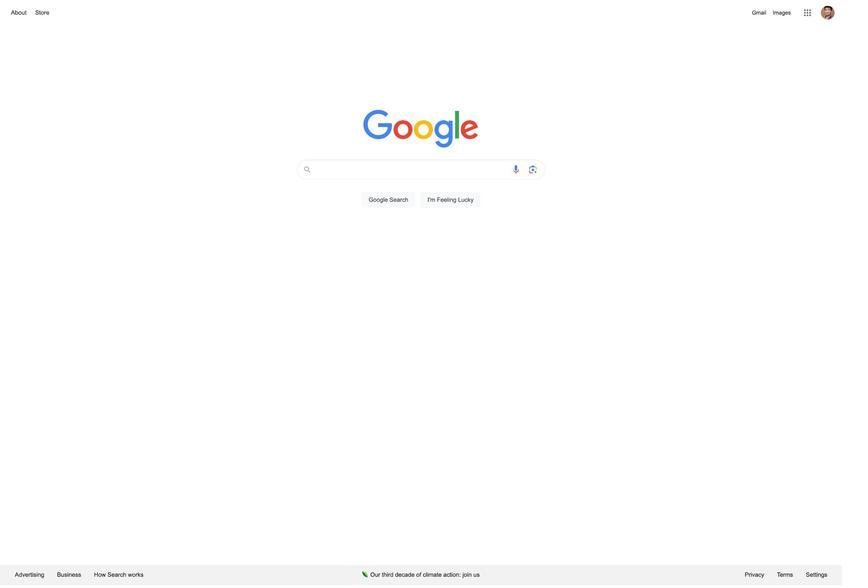 Task type: describe. For each thing, give the bounding box(es) containing it.
google image
[[363, 110, 479, 149]]



Task type: locate. For each thing, give the bounding box(es) containing it.
search by voice image
[[511, 164, 521, 174]]

search by image image
[[528, 164, 538, 174]]

None search field
[[8, 157, 834, 217]]



Task type: vqa. For each thing, say whether or not it's contained in the screenshot.
AMS
no



